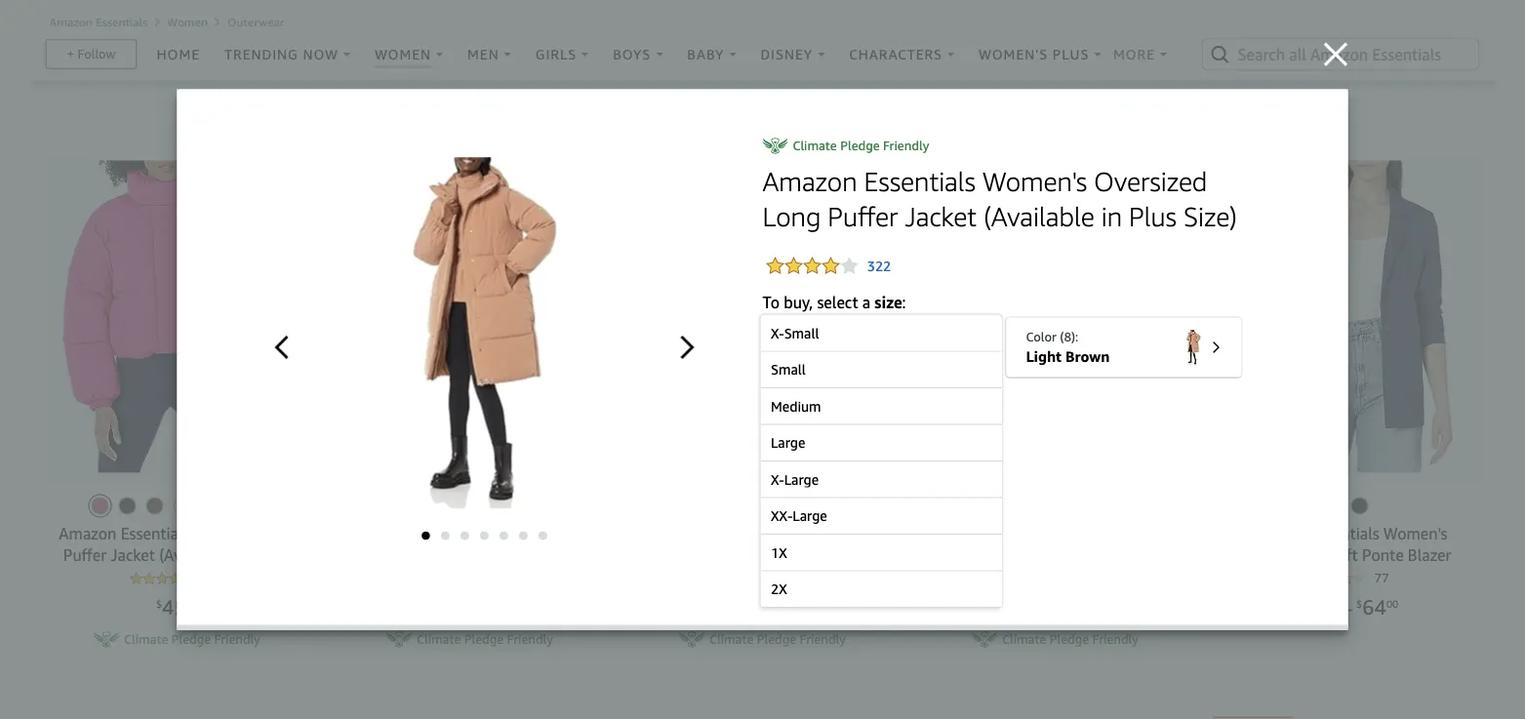 Task type: vqa. For each thing, say whether or not it's contained in the screenshot.
"LIST BOX" in the 62 dialog
yes



Task type: locate. For each thing, give the bounding box(es) containing it.
outerwear link
[[227, 15, 284, 29]]

+
[[67, 46, 74, 61]]

( left ):
[[1060, 330, 1064, 345]]

select
[[783, 348, 825, 365]]

8
[[1064, 330, 1072, 345]]

friendly inside the '62' dialog
[[883, 138, 929, 153]]

to
[[763, 293, 780, 312]]

0 horizontal spatial neon pink image
[[91, 497, 109, 515]]

+2
[[838, 499, 852, 513]]

neon pink image
[[91, 497, 109, 515], [521, 497, 538, 515]]

–
[[1344, 599, 1352, 619]]

color ( 8 ): light brown
[[1026, 330, 1110, 365]]

black image for deep brown icon
[[411, 497, 429, 515]]

essentials
[[96, 15, 147, 29], [864, 165, 976, 197]]

20 inside $ 62 20
[[806, 394, 823, 411]]

1 ( from the left
[[810, 330, 814, 345]]

amazon
[[49, 15, 93, 29], [763, 165, 857, 197]]

1 vertical spatial x-
[[771, 471, 784, 487]]

Search all Amazon Essentials search field
[[1238, 38, 1448, 71]]

select
[[817, 293, 858, 312]]

amazon essentials women's relaxed-fit soft ponte blazer image
[[1243, 160, 1453, 473]]

large down way
[[792, 508, 827, 524]]

1 horizontal spatial amazon
[[763, 165, 857, 197]]

2 x- from the top
[[771, 471, 784, 487]]

(
[[810, 330, 814, 345], [1060, 330, 1064, 345]]

oversized
[[1094, 165, 1208, 197]]

2 vertical spatial large
[[792, 508, 827, 524]]

62
[[771, 390, 806, 424], [748, 595, 772, 619]]

1 horizontal spatial 20
[[806, 394, 823, 411]]

2 vertical spatial size
[[841, 348, 867, 365]]

1 horizontal spatial (
[[1060, 330, 1064, 345]]

1 vertical spatial size
[[783, 330, 806, 345]]

1 black image from the left
[[119, 497, 136, 515]]

jacket
[[905, 200, 977, 232]]

a
[[863, 293, 871, 312], [829, 348, 837, 365]]

size)
[[1184, 200, 1237, 232]]

amazon essentials women's oversized long puffer jacket (available in plus size)
[[763, 165, 1237, 232]]

puffer
[[828, 200, 898, 232]]

0 horizontal spatial (
[[810, 330, 814, 345]]

2-
[[780, 490, 794, 506]]

$ for 45
[[156, 598, 162, 610]]

64
[[1363, 595, 1387, 619]]

amazon essentials
[[49, 15, 147, 29]]

navy image
[[786, 497, 804, 515], [1324, 497, 1342, 515]]

0 vertical spatial x-
[[771, 325, 784, 341]]

climate pledge friendly
[[793, 138, 929, 153], [124, 632, 260, 647], [417, 632, 553, 647], [710, 632, 846, 647], [1002, 632, 1139, 647]]

62 up "100%"
[[771, 390, 806, 424]]

climate inside the '62' dialog
[[793, 138, 837, 153]]

0 horizontal spatial a
[[829, 348, 837, 365]]

amazon essentials women's quilted coat (available in plus size) image
[[991, 160, 1120, 473]]

x- up 2- at the right bottom
[[771, 471, 784, 487]]

( inside size ( 12 select a size
[[810, 330, 814, 345]]

0 vertical spatial 20
[[806, 394, 823, 411]]

0 horizontal spatial amazon
[[49, 15, 93, 29]]

amazon inside "amazon essentials women's oversized long puffer jacket (available in plus size)"
[[763, 165, 857, 197]]

amazon up long
[[763, 165, 857, 197]]

( for ):
[[1060, 330, 1064, 345]]

0 horizontal spatial navy image
[[786, 497, 804, 515]]

essentials up follow
[[96, 15, 147, 29]]

$ inside $ 45 40
[[156, 598, 162, 610]]

large
[[771, 435, 805, 451], [784, 471, 818, 487], [792, 508, 827, 524]]

close icon image
[[1324, 43, 1348, 67]]

neon pink image right navy image
[[521, 497, 538, 515]]

0 horizontal spatial $
[[156, 598, 162, 610]]

2 horizontal spatial $
[[1357, 598, 1363, 610]]

0 vertical spatial large
[[771, 435, 805, 451]]

zipper
[[824, 490, 863, 506]]

20 down 2x on the bottom of the page
[[772, 598, 784, 610]]

pledge for amazon essentials women's oversized long puffer jacket (available in plus size) image
[[757, 632, 797, 647]]

0 vertical spatial essentials
[[96, 15, 147, 29]]

$
[[763, 394, 771, 411], [156, 598, 162, 610], [1357, 598, 1363, 610]]

1 horizontal spatial navy image
[[1324, 497, 1342, 515]]

xx-
[[771, 508, 792, 524]]

1 horizontal spatial black image
[[411, 497, 429, 515]]

2 horizontal spatial size
[[875, 293, 902, 312]]

climate for amazon essentials women's quilted coat (available in plus size) image
[[1002, 632, 1047, 647]]

0 horizontal spatial black image
[[119, 497, 136, 515]]

light brown image
[[1186, 330, 1201, 365]]

1 vertical spatial a
[[829, 348, 837, 365]]

imported
[[780, 466, 838, 482]]

1 vertical spatial amazon
[[763, 165, 857, 197]]

2 ( from the left
[[1060, 330, 1064, 345]]

x-
[[771, 325, 784, 341], [771, 471, 784, 487]]

size ( 12 select a size
[[783, 330, 867, 365]]

$ 62 20
[[763, 390, 823, 424]]

amazon essentials women's crop puffer jacket (available in plus size) image
[[62, 160, 292, 473]]

1 vertical spatial essentials
[[864, 165, 976, 197]]

small up select
[[784, 325, 819, 341]]

( inside color ( 8 ): light brown
[[1060, 330, 1064, 345]]

large up way
[[784, 471, 818, 487]]

follow
[[78, 46, 116, 61]]

1 x- from the top
[[771, 325, 784, 341]]

large for x-
[[784, 471, 818, 487]]

( up select
[[810, 330, 814, 345]]

1 vertical spatial large
[[784, 471, 818, 487]]

amazon essentials women's oversized long puffer jacket (available in plus size) link
[[763, 164, 1243, 234]]

small down x-small
[[771, 361, 806, 377]]

small
[[784, 325, 819, 341], [771, 361, 806, 377]]

2 horizontal spatial black image
[[997, 497, 1015, 515]]

list box containing x-small
[[761, 315, 1002, 719]]

climate
[[793, 138, 837, 153], [124, 632, 168, 647], [417, 632, 461, 647], [710, 632, 754, 647], [1002, 632, 1047, 647]]

0 horizontal spatial 20
[[772, 598, 784, 610]]

62 down 1x
[[748, 595, 772, 619]]

pledge for amazon essentials women's quilted coat (available in plus size) image
[[1050, 632, 1089, 647]]

1 horizontal spatial size
[[841, 348, 867, 365]]

( for select
[[810, 330, 814, 345]]

20 inside 62 20
[[772, 598, 784, 610]]

brown
[[1066, 348, 1110, 365]]

2 black image from the left
[[411, 497, 429, 515]]

1x
[[771, 544, 787, 560]]

climate for amazon essentials women's crop puffer jacket (available in plus size) image
[[124, 632, 168, 647]]

62 20
[[748, 595, 784, 619]]

climate pledge friendly inside the '62' dialog
[[793, 138, 929, 153]]

list box inside the '62' dialog
[[761, 315, 1002, 719]]

friendly
[[883, 138, 929, 153], [214, 632, 260, 647], [507, 632, 553, 647], [800, 632, 846, 647], [1093, 632, 1139, 647]]

2 navy image from the left
[[1324, 497, 1342, 515]]

pledge inside the '62' dialog
[[840, 138, 880, 153]]

1 horizontal spatial neon pink image
[[521, 497, 538, 515]]

essentials inside "amazon essentials women's oversized long puffer jacket (available in plus size)"
[[864, 165, 976, 197]]

friendly for amazon essentials women's short waisted puffer jacket (available in plus size) image
[[507, 632, 553, 647]]

essentials for amazon essentials women's oversized long puffer jacket (available in plus size)
[[864, 165, 976, 197]]

black image
[[119, 497, 136, 515], [411, 497, 429, 515], [997, 497, 1015, 515]]

x- down the 'to' on the top
[[771, 325, 784, 341]]

amazon up +
[[49, 15, 93, 29]]

$ inside $ 62 20
[[763, 394, 771, 411]]

large for xx-
[[792, 508, 827, 524]]

20 down select
[[806, 394, 823, 411]]

navy image left black image
[[1324, 497, 1342, 515]]

large down $ 62 20
[[771, 435, 805, 451]]

light
[[1026, 348, 1062, 365]]

list box
[[761, 315, 1002, 719]]

0 vertical spatial 62
[[771, 390, 806, 424]]

size
[[875, 293, 902, 312], [783, 330, 806, 345], [841, 348, 867, 365]]

1 horizontal spatial $
[[763, 394, 771, 411]]

1 vertical spatial 20
[[772, 598, 784, 610]]

+ follow button
[[47, 41, 136, 68]]

navy image down x-large
[[786, 497, 804, 515]]

amazon for amazon essentials
[[49, 15, 93, 29]]

deep brown image
[[439, 497, 456, 515]]

essentials up jacket
[[864, 165, 976, 197]]

20
[[806, 394, 823, 411], [772, 598, 784, 610]]

0 vertical spatial amazon
[[49, 15, 93, 29]]

climate pledge friendly for amazon essentials women's oversized long puffer jacket (available in plus size) image
[[710, 632, 846, 647]]

2 neon pink image from the left
[[521, 497, 538, 515]]

1 horizontal spatial essentials
[[864, 165, 976, 197]]

0 horizontal spatial size
[[783, 330, 806, 345]]

0 vertical spatial a
[[863, 293, 871, 312]]

100%
[[780, 443, 817, 459]]

0 horizontal spatial essentials
[[96, 15, 147, 29]]

40
[[186, 598, 198, 610]]

pledge
[[840, 138, 880, 153], [172, 632, 211, 647], [464, 632, 504, 647], [757, 632, 797, 647], [1050, 632, 1089, 647]]

climate for amazon essentials women's oversized long puffer jacket (available in plus size) image
[[710, 632, 754, 647]]

neon pink image left deep brown image at the bottom left of the page
[[91, 497, 109, 515]]



Task type: describe. For each thing, give the bounding box(es) containing it.
deep brown image
[[146, 497, 163, 515]]

00
[[1387, 598, 1399, 610]]

friendly for amazon essentials women's quilted coat (available in plus size) image
[[1093, 632, 1139, 647]]

friendly for amazon essentials women's crop puffer jacket (available in plus size) image
[[214, 632, 260, 647]]

pledge for amazon essentials women's crop puffer jacket (available in plus size) image
[[172, 632, 211, 647]]

polyester
[[821, 443, 878, 459]]

to buy, select a size :
[[763, 293, 906, 312]]

amazon for amazon essentials women's oversized long puffer jacket (available in plus size)
[[763, 165, 857, 197]]

$ for 62
[[763, 394, 771, 411]]

friendly for amazon essentials women's oversized long puffer jacket (available in plus size) image
[[800, 632, 846, 647]]

long
[[763, 200, 821, 232]]

closure
[[867, 490, 911, 506]]

x- for large
[[771, 471, 784, 487]]

1 navy image from the left
[[786, 497, 804, 515]]

way
[[794, 490, 820, 506]]

climate for amazon essentials women's short waisted puffer jacket (available in plus size) image
[[417, 632, 461, 647]]

):
[[1072, 330, 1079, 345]]

women
[[167, 15, 208, 29]]

climate pledge friendly for amazon essentials women's short waisted puffer jacket (available in plus size) image
[[417, 632, 553, 647]]

0 vertical spatial small
[[784, 325, 819, 341]]

green image
[[466, 497, 484, 515]]

black image
[[1351, 497, 1369, 515]]

medium
[[771, 398, 821, 414]]

amazon essentials link
[[49, 15, 147, 29]]

(available
[[984, 200, 1095, 232]]

search image
[[1209, 42, 1232, 66]]

in
[[1102, 200, 1122, 232]]

amazon essentials women's oversized long puffer jacket (available in plus size) image
[[699, 160, 827, 473]]

climate pledge friendly for amazon essentials women's crop puffer jacket (available in plus size) image
[[124, 632, 260, 647]]

3 black image from the left
[[997, 497, 1015, 515]]

– $ 64 00
[[1340, 595, 1399, 619]]

purple image
[[813, 497, 831, 515]]

1 neon pink image from the left
[[91, 497, 109, 515]]

0 vertical spatial size
[[875, 293, 902, 312]]

pledge for amazon essentials women's short waisted puffer jacket (available in plus size) image
[[464, 632, 504, 647]]

100% polyester imported 2-way zipper closure
[[780, 443, 911, 506]]

77
[[1375, 570, 1390, 586]]

12
[[814, 330, 829, 345]]

:
[[902, 293, 906, 312]]

a inside size ( 12 select a size
[[829, 348, 837, 365]]

xx-large
[[771, 508, 827, 524]]

322
[[785, 570, 808, 586]]

eggshell white image
[[173, 497, 191, 515]]

1 vertical spatial 62
[[748, 595, 772, 619]]

+ follow
[[67, 46, 116, 61]]

women's
[[983, 165, 1087, 197]]

climate pledge friendly for amazon essentials women's quilted coat (available in plus size) image
[[1002, 632, 1139, 647]]

2x
[[771, 581, 787, 597]]

x-large
[[771, 471, 818, 487]]

62 dialog
[[177, 43, 1348, 719]]

x- for small
[[771, 325, 784, 341]]

x-small
[[771, 325, 819, 341]]

$ inside – $ 64 00
[[1357, 598, 1363, 610]]

black image for deep brown image at the bottom left of the page
[[119, 497, 136, 515]]

color
[[1026, 330, 1057, 345]]

navy image
[[493, 497, 511, 515]]

amazon essentials women's short waisted puffer jacket (available in plus size) image
[[360, 160, 580, 473]]

1 horizontal spatial a
[[863, 293, 871, 312]]

eggshell white image
[[759, 497, 776, 515]]

outerwear
[[227, 15, 284, 29]]

essentials for amazon essentials
[[96, 15, 147, 29]]

45
[[162, 595, 186, 619]]

1 vertical spatial small
[[771, 361, 806, 377]]

$ 45 40
[[156, 595, 198, 619]]

plus
[[1129, 200, 1177, 232]]

62 inside dialog
[[771, 390, 806, 424]]

women link
[[167, 15, 208, 29]]

buy,
[[784, 293, 813, 312]]



